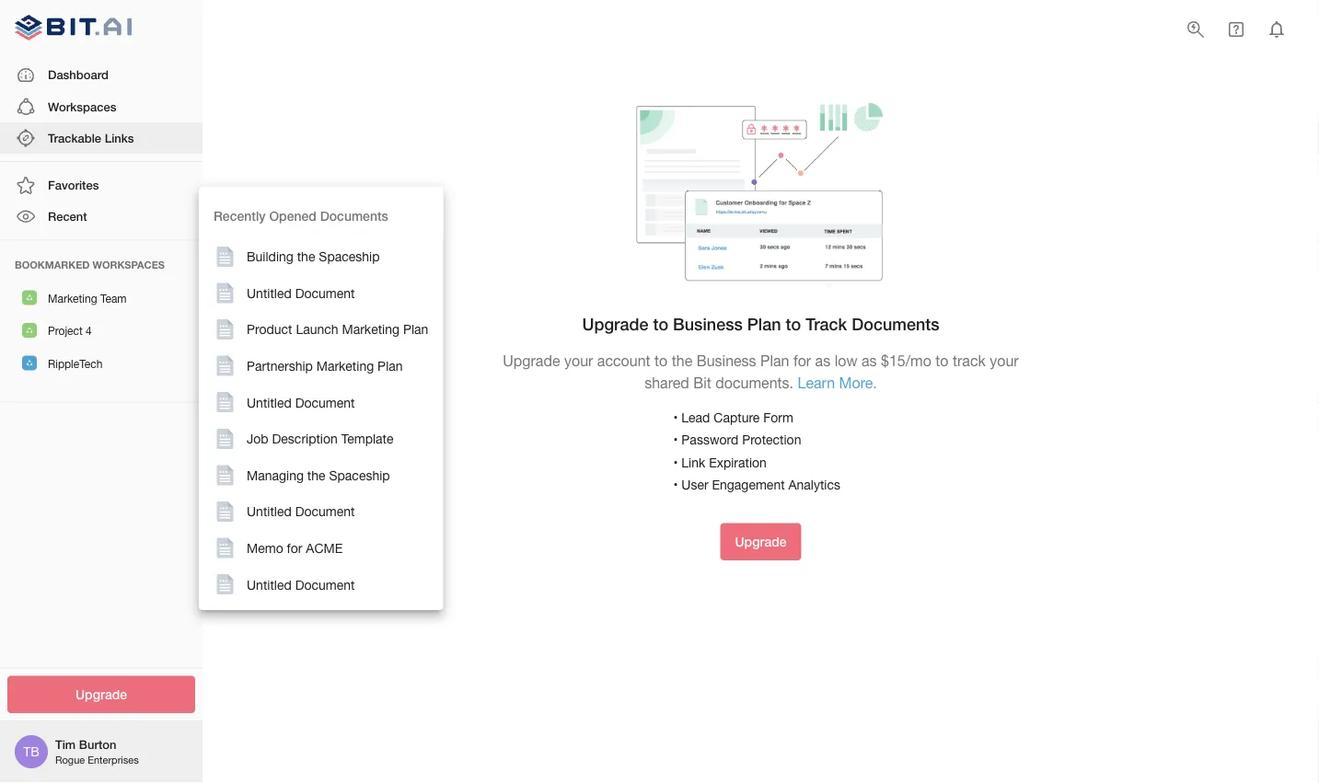 Task type: describe. For each thing, give the bounding box(es) containing it.
4 untitled document link from the top
[[199, 567, 443, 603]]

managing the spaceship menu item
[[199, 457, 443, 494]]

1 • from the top
[[674, 410, 678, 425]]

2 untitled document link from the top
[[199, 384, 443, 421]]

trackable links
[[48, 131, 134, 145]]

3 • from the top
[[674, 455, 678, 470]]

project 4
[[48, 325, 92, 338]]

marketing inside button
[[48, 292, 97, 305]]

engagement
[[712, 478, 785, 493]]

untitled document for 2nd untitled document link from the bottom of the page
[[247, 504, 355, 520]]

document for 2nd untitled document link from the bottom of the page
[[295, 504, 355, 520]]

learn
[[798, 374, 835, 391]]

lead
[[682, 410, 710, 425]]

dashboard
[[48, 68, 109, 82]]

product launch marketing plan link
[[199, 311, 443, 348]]

trackable links button
[[0, 122, 203, 154]]

low
[[835, 353, 858, 370]]

product
[[247, 322, 292, 337]]

job description template
[[247, 431, 394, 447]]

password
[[682, 432, 739, 448]]

untitled document for second untitled document link from the top
[[247, 395, 355, 410]]

upgrade your account to the business plan for as low as $15/mo to track your shared bit documents.
[[503, 353, 1019, 391]]

account
[[598, 353, 651, 370]]

job
[[247, 431, 269, 447]]

tim
[[55, 738, 76, 752]]

launch
[[296, 322, 339, 337]]

track
[[953, 353, 986, 370]]

building the spaceship
[[247, 249, 380, 264]]

recent button
[[0, 201, 203, 233]]

partnership marketing plan
[[247, 358, 403, 374]]

partnership marketing plan link
[[199, 348, 443, 384]]

managing the spaceship
[[247, 468, 390, 483]]

spaceship for building the spaceship
[[319, 249, 380, 264]]

learn more.
[[798, 374, 877, 391]]

favorites
[[48, 178, 99, 192]]

2 vertical spatial marketing
[[317, 358, 374, 374]]

for inside menu item
[[287, 541, 302, 556]]

untitled for second untitled document link from the top
[[247, 395, 292, 410]]

spaceship for managing the spaceship
[[329, 468, 390, 483]]

1 your from the left
[[565, 353, 593, 370]]

trackable
[[48, 131, 101, 145]]

documents inside menu
[[320, 209, 388, 224]]

3 untitled document link from the top
[[199, 494, 443, 530]]

bookmarked workspaces
[[15, 259, 165, 271]]

team
[[100, 292, 127, 305]]

burton
[[79, 738, 116, 752]]

document for second untitled document link from the top
[[295, 395, 355, 410]]

untitled document for 4th untitled document link
[[247, 577, 355, 592]]

product launch marketing plan
[[247, 322, 429, 337]]

marketing team button
[[0, 281, 203, 314]]

$15/mo
[[881, 353, 932, 370]]

• lead capture form • password protection • link expiration • user engagement analytics
[[674, 410, 841, 493]]

document for first untitled document link from the top of the page
[[295, 286, 355, 301]]

link
[[682, 455, 706, 470]]

building
[[247, 249, 294, 264]]

untitled for 2nd untitled document link from the bottom of the page
[[247, 504, 292, 520]]

upgrade to business plan to track documents
[[582, 315, 940, 334]]

rogue
[[55, 755, 85, 767]]

dashboard button
[[0, 59, 203, 91]]

workspaces
[[93, 259, 165, 271]]

untitled document menu item for 2nd untitled document link from the bottom of the page
[[199, 494, 443, 530]]

shared
[[645, 374, 690, 391]]

business inside "upgrade your account to the business plan for as low as $15/mo to track your shared bit documents."
[[697, 353, 757, 370]]

the inside "upgrade your account to the business plan for as low as $15/mo to track your shared bit documents."
[[672, 353, 693, 370]]



Task type: locate. For each thing, give the bounding box(es) containing it.
0 vertical spatial for
[[794, 353, 811, 370]]

menu
[[199, 187, 443, 611]]

opened
[[269, 209, 317, 224]]

analytics
[[789, 478, 841, 493]]

1 document from the top
[[295, 286, 355, 301]]

4 untitled from the top
[[247, 577, 292, 592]]

tim burton rogue enterprises
[[55, 738, 139, 767]]

bit
[[694, 374, 712, 391]]

untitled document menu item for 4th untitled document link
[[199, 567, 443, 603]]

rippletech
[[48, 358, 103, 370]]

2 • from the top
[[674, 432, 678, 448]]

0 horizontal spatial your
[[565, 353, 593, 370]]

document up acme
[[295, 504, 355, 520]]

0 vertical spatial business
[[673, 315, 743, 334]]

• left lead
[[674, 410, 678, 425]]

1 untitled from the top
[[247, 286, 292, 301]]

recent
[[48, 209, 87, 224]]

acme
[[306, 541, 343, 556]]

1 horizontal spatial upgrade button
[[721, 524, 802, 561]]

memo for acme menu item
[[199, 530, 443, 567]]

project
[[48, 325, 83, 338]]

untitled document down the building the spaceship
[[247, 286, 355, 301]]

0 vertical spatial spaceship
[[319, 249, 380, 264]]

document down partnership marketing plan
[[295, 395, 355, 410]]

2 vertical spatial the
[[307, 468, 326, 483]]

partnership
[[247, 358, 313, 374]]

tb
[[23, 745, 39, 760]]

recently opened documents
[[214, 209, 388, 224]]

2 untitled from the top
[[247, 395, 292, 410]]

plan
[[748, 315, 781, 334], [403, 322, 429, 337], [761, 353, 790, 370], [378, 358, 403, 374]]

project 4 button
[[0, 314, 203, 347]]

marketing up the project 4 in the left top of the page
[[48, 292, 97, 305]]

managing the spaceship link
[[199, 457, 443, 494]]

untitled document for first untitled document link from the top of the page
[[247, 286, 355, 301]]

for up learn
[[794, 353, 811, 370]]

• left link
[[674, 455, 678, 470]]

untitled document link up acme
[[199, 494, 443, 530]]

untitled up product
[[247, 286, 292, 301]]

the for managing the spaceship
[[307, 468, 326, 483]]

0 horizontal spatial upgrade button
[[7, 676, 195, 714]]

1 vertical spatial upgrade button
[[7, 676, 195, 714]]

1 horizontal spatial documents
[[852, 315, 940, 334]]

1 untitled document link from the top
[[199, 275, 443, 311]]

the right building
[[297, 249, 315, 264]]

links
[[105, 131, 134, 145]]

capture
[[714, 410, 760, 425]]

untitled document up description
[[247, 395, 355, 410]]

4 document from the top
[[295, 577, 355, 592]]

workspaces
[[48, 99, 116, 114]]

untitled document menu item down acme
[[199, 567, 443, 603]]

4 • from the top
[[674, 478, 678, 493]]

the up shared on the top of the page
[[672, 353, 693, 370]]

plan inside "upgrade your account to the business plan for as low as $15/mo to track your shared bit documents."
[[761, 353, 790, 370]]

1 untitled document from the top
[[247, 286, 355, 301]]

document for 4th untitled document link
[[295, 577, 355, 592]]

2 document from the top
[[295, 395, 355, 410]]

untitled up memo
[[247, 504, 292, 520]]

2 as from the left
[[862, 353, 877, 370]]

4 untitled document menu item from the top
[[199, 567, 443, 603]]

untitled document menu item up job description template
[[199, 384, 443, 421]]

spaceship down template
[[329, 468, 390, 483]]

job description template link
[[199, 421, 443, 457]]

upgrade button down engagement on the bottom
[[721, 524, 802, 561]]

4
[[86, 325, 92, 338]]

your left the 'account'
[[565, 353, 593, 370]]

upgrade button up burton
[[7, 676, 195, 714]]

marketing team
[[48, 292, 127, 305]]

untitled document link down acme
[[199, 567, 443, 603]]

description
[[272, 431, 338, 447]]

as
[[816, 353, 831, 370], [862, 353, 877, 370]]

the for building the spaceship
[[297, 249, 315, 264]]

3 document from the top
[[295, 504, 355, 520]]

menu containing recently opened documents
[[199, 187, 443, 611]]

untitled document link up job description template
[[199, 384, 443, 421]]

memo for acme
[[247, 541, 343, 556]]

job description template menu item
[[199, 421, 443, 457]]

1 vertical spatial the
[[672, 353, 693, 370]]

upgrade button
[[721, 524, 802, 561], [7, 676, 195, 714]]

workspaces button
[[0, 91, 203, 122]]

untitled for first untitled document link from the top of the page
[[247, 286, 292, 301]]

as right low
[[862, 353, 877, 370]]

1 vertical spatial business
[[697, 353, 757, 370]]

upgrade inside "upgrade your account to the business plan for as low as $15/mo to track your shared bit documents."
[[503, 353, 560, 370]]

1 horizontal spatial for
[[794, 353, 811, 370]]

for right memo
[[287, 541, 302, 556]]

marketing right launch
[[342, 322, 400, 337]]

untitled for 4th untitled document link
[[247, 577, 292, 592]]

bookmarked
[[15, 259, 90, 271]]

documents.
[[716, 374, 794, 391]]

document
[[295, 286, 355, 301], [295, 395, 355, 410], [295, 504, 355, 520], [295, 577, 355, 592]]

3 untitled document menu item from the top
[[199, 494, 443, 530]]

documents up building the spaceship link
[[320, 209, 388, 224]]

building the spaceship link
[[199, 239, 443, 275]]

documents
[[320, 209, 388, 224], [852, 315, 940, 334]]

untitled document up memo for acme
[[247, 504, 355, 520]]

expiration
[[709, 455, 767, 470]]

untitled document menu item up acme
[[199, 494, 443, 530]]

marketing
[[48, 292, 97, 305], [342, 322, 400, 337], [317, 358, 374, 374]]

spaceship down recently opened documents
[[319, 249, 380, 264]]

untitled down partnership
[[247, 395, 292, 410]]

the
[[297, 249, 315, 264], [672, 353, 693, 370], [307, 468, 326, 483]]

2 untitled document menu item from the top
[[199, 384, 443, 421]]

untitled document menu item
[[199, 275, 443, 311], [199, 384, 443, 421], [199, 494, 443, 530], [199, 567, 443, 603]]

0 horizontal spatial documents
[[320, 209, 388, 224]]

1 horizontal spatial your
[[990, 353, 1019, 370]]

product launch marketing plan menu item
[[199, 311, 443, 348]]

memo
[[247, 541, 283, 556]]

your
[[565, 353, 593, 370], [990, 353, 1019, 370]]

0 vertical spatial the
[[297, 249, 315, 264]]

1 vertical spatial documents
[[852, 315, 940, 334]]

untitled document
[[247, 286, 355, 301], [247, 395, 355, 410], [247, 504, 355, 520], [247, 577, 355, 592]]

template
[[341, 431, 394, 447]]

managing
[[247, 468, 304, 483]]

• left password
[[674, 432, 678, 448]]

•
[[674, 410, 678, 425], [674, 432, 678, 448], [674, 455, 678, 470], [674, 478, 678, 493]]

for
[[794, 353, 811, 370], [287, 541, 302, 556]]

0 horizontal spatial as
[[816, 353, 831, 370]]

3 untitled from the top
[[247, 504, 292, 520]]

untitled document menu item for second untitled document link from the top
[[199, 384, 443, 421]]

recently
[[214, 209, 266, 224]]

2 your from the left
[[990, 353, 1019, 370]]

building the spaceship menu item
[[199, 239, 443, 275]]

1 vertical spatial for
[[287, 541, 302, 556]]

form
[[764, 410, 794, 425]]

untitled down memo
[[247, 577, 292, 592]]

untitled document link
[[199, 275, 443, 311], [199, 384, 443, 421], [199, 494, 443, 530], [199, 567, 443, 603]]

0 vertical spatial marketing
[[48, 292, 97, 305]]

1 as from the left
[[816, 353, 831, 370]]

business
[[673, 315, 743, 334], [697, 353, 757, 370]]

untitled
[[247, 286, 292, 301], [247, 395, 292, 410], [247, 504, 292, 520], [247, 577, 292, 592]]

user
[[682, 478, 709, 493]]

the down job description template
[[307, 468, 326, 483]]

spaceship
[[319, 249, 380, 264], [329, 468, 390, 483]]

document down acme
[[295, 577, 355, 592]]

rippletech button
[[0, 347, 203, 380]]

1 vertical spatial spaceship
[[329, 468, 390, 483]]

partnership marketing plan menu item
[[199, 348, 443, 384]]

untitled document down memo for acme
[[247, 577, 355, 592]]

1 horizontal spatial as
[[862, 353, 877, 370]]

untitled document menu item for first untitled document link from the top of the page
[[199, 275, 443, 311]]

0 vertical spatial upgrade button
[[721, 524, 802, 561]]

your right track
[[990, 353, 1019, 370]]

enterprises
[[88, 755, 139, 767]]

marketing down product launch marketing plan
[[317, 358, 374, 374]]

track
[[806, 315, 847, 334]]

documents up the $15/mo
[[852, 315, 940, 334]]

upgrade
[[582, 315, 649, 334], [503, 353, 560, 370], [735, 535, 787, 550], [76, 687, 127, 703]]

1 untitled document menu item from the top
[[199, 275, 443, 311]]

untitled document link up launch
[[199, 275, 443, 311]]

more.
[[839, 374, 877, 391]]

2 untitled document from the top
[[247, 395, 355, 410]]

protection
[[742, 432, 802, 448]]

favorites button
[[0, 170, 203, 201]]

0 vertical spatial documents
[[320, 209, 388, 224]]

1 vertical spatial marketing
[[342, 322, 400, 337]]

3 untitled document from the top
[[247, 504, 355, 520]]

• left user
[[674, 478, 678, 493]]

document down building the spaceship menu item
[[295, 286, 355, 301]]

as up learn
[[816, 353, 831, 370]]

memo for acme link
[[199, 530, 443, 567]]

learn more. link
[[798, 374, 877, 391]]

to
[[653, 315, 669, 334], [786, 315, 801, 334], [655, 353, 668, 370], [936, 353, 949, 370]]

untitled document menu item up launch
[[199, 275, 443, 311]]

0 horizontal spatial for
[[287, 541, 302, 556]]

for inside "upgrade your account to the business plan for as low as $15/mo to track your shared bit documents."
[[794, 353, 811, 370]]

4 untitled document from the top
[[247, 577, 355, 592]]



Task type: vqa. For each thing, say whether or not it's contained in the screenshot.
Upgrade your account to the Business Plan for as low as $15/mo to track your shared Bit documents.
yes



